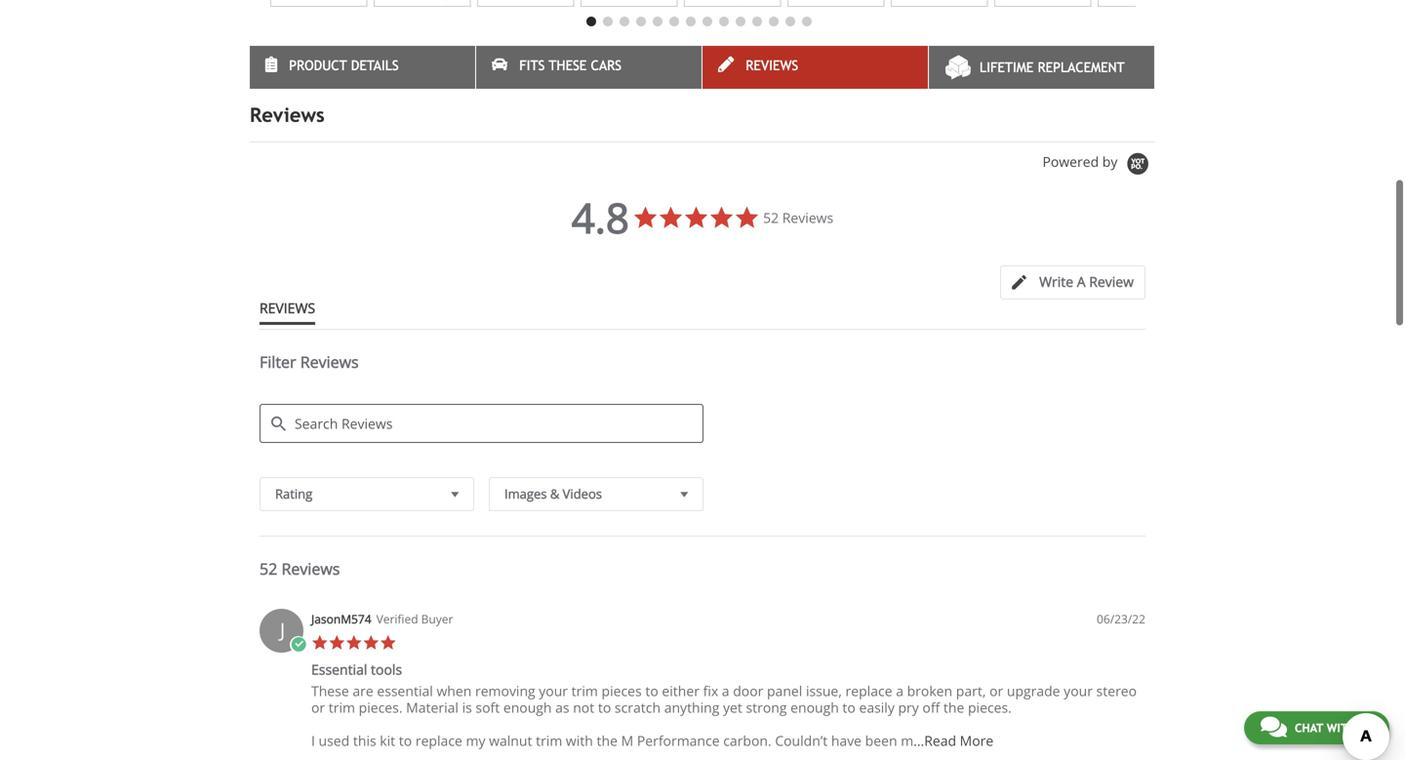 Task type: vqa. For each thing, say whether or not it's contained in the screenshot.
The 11/13/21
no



Task type: describe. For each thing, give the bounding box(es) containing it.
issue,
[[806, 682, 842, 701]]

have
[[832, 732, 862, 750]]

i used this kit to replace my walnut trim with the m performance carbon. couldn't have been m ...read more
[[311, 732, 994, 750]]

strong
[[746, 699, 787, 717]]

lifetime replacement
[[980, 60, 1125, 75]]

2 pieces. from the left
[[968, 699, 1012, 717]]

pieces
[[602, 682, 642, 701]]

write no frame image
[[1012, 275, 1037, 290]]

write
[[1040, 273, 1074, 291]]

scratch
[[615, 699, 661, 717]]

0 horizontal spatial with
[[566, 732, 593, 750]]

walnut
[[489, 732, 532, 750]]

to right not
[[598, 699, 611, 717]]

the inside "these are essential when removing your trim pieces to either fix a door panel issue, replace a broken part, or upgrade your stereo or trim pieces. material is soft enough as not to scratch anything yet strong enough to easily pry off the pieces."
[[944, 699, 965, 717]]

reviews link
[[703, 46, 928, 89]]

kit
[[380, 732, 396, 750]]

filter reviews heading
[[260, 352, 1146, 390]]

lifetime
[[980, 60, 1034, 75]]

replace inside "these are essential when removing your trim pieces to either fix a door panel issue, replace a broken part, or upgrade your stereo or trim pieces. material is soft enough as not to scratch anything yet strong enough to easily pry off the pieces."
[[846, 682, 893, 701]]

essential
[[377, 682, 433, 701]]

1 vertical spatial replace
[[416, 732, 463, 750]]

essential tools
[[311, 661, 402, 679]]

review date 06/23/22 element
[[1097, 611, 1146, 628]]

...read
[[914, 732, 957, 750]]

9 es#517779 - phr-05s - trim/molding tool kit - 5 pieces - safely remove trim panels and moldings easily without damaging them - schwaben - audi bmw volkswagen mercedes benz mini porsche image from the left
[[1098, 0, 1195, 7]]

part,
[[956, 682, 986, 701]]

lifetime replacement link
[[929, 46, 1155, 89]]

easily
[[860, 699, 895, 717]]

these inside "these are essential when removing your trim pieces to either fix a door panel issue, replace a broken part, or upgrade your stereo or trim pieces. material is soft enough as not to scratch anything yet strong enough to easily pry off the pieces."
[[311, 682, 349, 701]]

2 star image from the left
[[328, 635, 346, 652]]

1 horizontal spatial or
[[990, 682, 1004, 701]]

soft
[[476, 699, 500, 717]]

2 es#517779 - phr-05s - trim/molding tool kit - 5 pieces - safely remove trim panels and moldings easily without damaging them - schwaben - audi bmw volkswagen mercedes benz mini porsche image from the left
[[374, 0, 471, 7]]

8 es#517779 - phr-05s - trim/molding tool kit - 5 pieces - safely remove trim panels and moldings easily without damaging them - schwaben - audi bmw volkswagen mercedes benz mini porsche image from the left
[[995, 0, 1092, 7]]

j
[[280, 617, 285, 643]]

powered
[[1043, 152, 1099, 171]]

1 a from the left
[[722, 682, 730, 701]]

when
[[437, 682, 472, 701]]

write a review button
[[1001, 266, 1146, 300]]

to right kit
[[399, 732, 412, 750]]

as
[[556, 699, 570, 717]]

4.8 star rating element
[[572, 190, 630, 246]]

6 es#517779 - phr-05s - trim/molding tool kit - 5 pieces - safely remove trim panels and moldings easily without damaging them - schwaben - audi bmw volkswagen mercedes benz mini porsche image from the left
[[788, 0, 885, 7]]

fix
[[703, 682, 719, 701]]

06/23/22
[[1097, 611, 1146, 627]]

stereo
[[1097, 682, 1137, 701]]

&
[[550, 485, 560, 503]]

1 vertical spatial 52 reviews
[[260, 559, 340, 580]]

filter reviews
[[260, 352, 359, 373]]

panel
[[767, 682, 803, 701]]

m
[[901, 732, 914, 750]]

7 es#517779 - phr-05s - trim/molding tool kit - 5 pieces - safely remove trim panels and moldings easily without damaging them - schwaben - audi bmw volkswagen mercedes benz mini porsche image from the left
[[891, 0, 988, 7]]

fits these cars
[[520, 58, 622, 73]]

1 star image from the left
[[346, 635, 363, 652]]

3 star image from the left
[[380, 635, 397, 652]]

4 es#517779 - phr-05s - trim/molding tool kit - 5 pieces - safely remove trim panels and moldings easily without damaging them - schwaben - audi bmw volkswagen mercedes benz mini porsche image from the left
[[581, 0, 678, 7]]

carbon.
[[724, 732, 772, 750]]

1 vertical spatial the
[[597, 732, 618, 750]]

jasonm574
[[311, 611, 372, 627]]

powered by link
[[1043, 152, 1156, 177]]

verified buyer heading
[[376, 611, 453, 628]]

chat with us
[[1295, 721, 1374, 735]]

upgrade
[[1007, 682, 1061, 701]]

to left either at the left of the page
[[646, 682, 659, 701]]

chat with us link
[[1245, 712, 1390, 745]]

is
[[462, 699, 472, 717]]

1 es#517779 - phr-05s - trim/molding tool kit - 5 pieces - safely remove trim panels and moldings easily without damaging them - schwaben - audi bmw volkswagen mercedes benz mini porsche image from the left
[[270, 0, 367, 7]]

comments image
[[1261, 716, 1288, 739]]

product details link
[[250, 46, 475, 89]]

jasonm574 verified buyer
[[311, 611, 453, 627]]

by
[[1103, 152, 1118, 171]]

are
[[353, 682, 374, 701]]

removing
[[475, 682, 536, 701]]

1 your from the left
[[539, 682, 568, 701]]



Task type: locate. For each thing, give the bounding box(es) containing it.
1 down triangle image from the left
[[447, 484, 464, 504]]

material
[[406, 699, 459, 717]]

these
[[549, 58, 587, 73], [311, 682, 349, 701]]

fits
[[520, 58, 545, 73]]

this
[[353, 732, 376, 750]]

1 vertical spatial 52
[[260, 559, 278, 580]]

been
[[866, 732, 898, 750]]

2 down triangle image from the left
[[676, 484, 693, 504]]

0 vertical spatial 52
[[764, 209, 779, 227]]

1 horizontal spatial pieces.
[[968, 699, 1012, 717]]

couldn't
[[775, 732, 828, 750]]

down triangle image
[[447, 484, 464, 504], [676, 484, 693, 504]]

to left 'easily'
[[843, 699, 856, 717]]

0 horizontal spatial 52
[[260, 559, 278, 580]]

a right 'easily'
[[896, 682, 904, 701]]

magnifying glass image
[[271, 417, 286, 432]]

1 horizontal spatial down triangle image
[[676, 484, 693, 504]]

0 horizontal spatial trim
[[329, 699, 355, 717]]

or
[[990, 682, 1004, 701], [311, 699, 325, 717]]

2 horizontal spatial trim
[[572, 682, 598, 701]]

trim right as
[[572, 682, 598, 701]]

star image right circle checkmark icon
[[311, 635, 328, 652]]

down triangle image inside images & videos field
[[676, 484, 693, 504]]

or right part,
[[990, 682, 1004, 701]]

my
[[466, 732, 486, 750]]

0 vertical spatial replace
[[846, 682, 893, 701]]

0 horizontal spatial the
[[597, 732, 618, 750]]

the right off
[[944, 699, 965, 717]]

down triangle image for rating
[[447, 484, 464, 504]]

review
[[1090, 273, 1134, 291]]

with
[[1327, 721, 1356, 735], [566, 732, 593, 750]]

52 reviews
[[764, 209, 834, 227], [260, 559, 340, 580]]

product details
[[289, 58, 399, 73]]

star image
[[311, 635, 328, 652], [328, 635, 346, 652]]

images & videos
[[505, 485, 602, 503]]

the
[[944, 699, 965, 717], [597, 732, 618, 750]]

2 your from the left
[[1064, 682, 1093, 701]]

0 horizontal spatial 52 reviews
[[260, 559, 340, 580]]

essential tools heading
[[311, 661, 402, 683]]

1 vertical spatial these
[[311, 682, 349, 701]]

pry
[[899, 699, 919, 717]]

details
[[351, 58, 399, 73]]

pieces.
[[359, 699, 403, 717], [968, 699, 1012, 717]]

performance
[[637, 732, 720, 750]]

these down essential
[[311, 682, 349, 701]]

trim up used
[[329, 699, 355, 717]]

1 horizontal spatial enough
[[791, 699, 839, 717]]

pieces. up kit
[[359, 699, 403, 717]]

0 vertical spatial the
[[944, 699, 965, 717]]

tools
[[371, 661, 402, 679]]

0 horizontal spatial enough
[[504, 699, 552, 717]]

1 pieces. from the left
[[359, 699, 403, 717]]

1 star image from the left
[[311, 635, 328, 652]]

pieces. up more
[[968, 699, 1012, 717]]

anything
[[664, 699, 720, 717]]

down triangle image inside rating 'field'
[[447, 484, 464, 504]]

off
[[923, 699, 940, 717]]

reviews
[[260, 299, 315, 317]]

filter
[[260, 352, 296, 373]]

0 horizontal spatial or
[[311, 699, 325, 717]]

us
[[1360, 721, 1374, 735]]

images
[[505, 485, 547, 503]]

star image down jasonm574
[[328, 635, 346, 652]]

Search Reviews search field
[[260, 404, 704, 443]]

a right fix
[[722, 682, 730, 701]]

1 enough from the left
[[504, 699, 552, 717]]

reviews
[[746, 58, 799, 73], [250, 104, 325, 127], [783, 209, 834, 227], [300, 352, 359, 373], [282, 559, 340, 580]]

chat
[[1295, 721, 1324, 735]]

more
[[960, 732, 994, 750]]

trim down as
[[536, 732, 563, 750]]

enough up couldn't
[[791, 699, 839, 717]]

1 horizontal spatial your
[[1064, 682, 1093, 701]]

i
[[311, 732, 315, 750]]

52
[[764, 209, 779, 227], [260, 559, 278, 580]]

rating
[[275, 485, 313, 503]]

m
[[621, 732, 634, 750]]

1 horizontal spatial replace
[[846, 682, 893, 701]]

4.8
[[572, 190, 630, 246]]

1 horizontal spatial these
[[549, 58, 587, 73]]

2 star image from the left
[[363, 635, 380, 652]]

Rating Filter field
[[260, 478, 474, 512]]

replacement
[[1038, 60, 1125, 75]]

1 horizontal spatial the
[[944, 699, 965, 717]]

replace left pry
[[846, 682, 893, 701]]

your left stereo
[[1064, 682, 1093, 701]]

1 horizontal spatial with
[[1327, 721, 1356, 735]]

product
[[289, 58, 347, 73]]

the left 'm'
[[597, 732, 618, 750]]

write a review
[[1040, 273, 1134, 291]]

...read more button
[[914, 732, 994, 750]]

broken
[[907, 682, 953, 701]]

yet
[[723, 699, 743, 717]]

to
[[646, 682, 659, 701], [598, 699, 611, 717], [843, 699, 856, 717], [399, 732, 412, 750]]

1 horizontal spatial trim
[[536, 732, 563, 750]]

used
[[319, 732, 350, 750]]

or up i
[[311, 699, 325, 717]]

either
[[662, 682, 700, 701]]

0 horizontal spatial down triangle image
[[447, 484, 464, 504]]

your left not
[[539, 682, 568, 701]]

down triangle image for images & videos
[[676, 484, 693, 504]]

reviews inside heading
[[300, 352, 359, 373]]

replace down material
[[416, 732, 463, 750]]

your
[[539, 682, 568, 701], [1064, 682, 1093, 701]]

videos
[[563, 485, 602, 503]]

0 horizontal spatial these
[[311, 682, 349, 701]]

with left us
[[1327, 721, 1356, 735]]

these are essential when removing your trim pieces to either fix a door panel issue, replace a broken part, or upgrade your stereo or trim pieces. material is soft enough as not to scratch anything yet strong enough to easily pry off the pieces.
[[311, 682, 1137, 717]]

trim
[[572, 682, 598, 701], [329, 699, 355, 717], [536, 732, 563, 750]]

circle checkmark image
[[290, 637, 307, 654]]

with down not
[[566, 732, 593, 750]]

enough
[[504, 699, 552, 717], [791, 699, 839, 717]]

0 horizontal spatial a
[[722, 682, 730, 701]]

enough left as
[[504, 699, 552, 717]]

a
[[722, 682, 730, 701], [896, 682, 904, 701]]

buyer
[[421, 611, 453, 627]]

0 vertical spatial 52 reviews
[[764, 209, 834, 227]]

essential
[[311, 661, 367, 679]]

Images & Videos Filter field
[[489, 478, 704, 512]]

cars
[[591, 58, 622, 73]]

0 vertical spatial these
[[549, 58, 587, 73]]

3 es#517779 - phr-05s - trim/molding tool kit - 5 pieces - safely remove trim panels and moldings easily without damaging them - schwaben - audi bmw volkswagen mercedes benz mini porsche image from the left
[[477, 0, 574, 7]]

1 horizontal spatial 52
[[764, 209, 779, 227]]

0 horizontal spatial your
[[539, 682, 568, 701]]

door
[[733, 682, 764, 701]]

these right the "fits"
[[549, 58, 587, 73]]

1 horizontal spatial a
[[896, 682, 904, 701]]

verified
[[376, 611, 418, 627]]

not
[[573, 699, 595, 717]]

star image
[[346, 635, 363, 652], [363, 635, 380, 652], [380, 635, 397, 652]]

fits these cars link
[[476, 46, 702, 89]]

powered by
[[1043, 152, 1122, 171]]

1 horizontal spatial 52 reviews
[[764, 209, 834, 227]]

5 es#517779 - phr-05s - trim/molding tool kit - 5 pieces - safely remove trim panels and moldings easily without damaging them - schwaben - audi bmw volkswagen mercedes benz mini porsche image from the left
[[684, 0, 781, 7]]

replace
[[846, 682, 893, 701], [416, 732, 463, 750]]

a
[[1078, 273, 1086, 291]]

2 a from the left
[[896, 682, 904, 701]]

0 horizontal spatial pieces.
[[359, 699, 403, 717]]

es#517779 - phr-05s - trim/molding tool kit - 5 pieces - safely remove trim panels and moldings easily without damaging them - schwaben - audi bmw volkswagen mercedes benz mini porsche image
[[270, 0, 367, 7], [374, 0, 471, 7], [477, 0, 574, 7], [581, 0, 678, 7], [684, 0, 781, 7], [788, 0, 885, 7], [891, 0, 988, 7], [995, 0, 1092, 7], [1098, 0, 1195, 7]]

0 horizontal spatial replace
[[416, 732, 463, 750]]

2 enough from the left
[[791, 699, 839, 717]]



